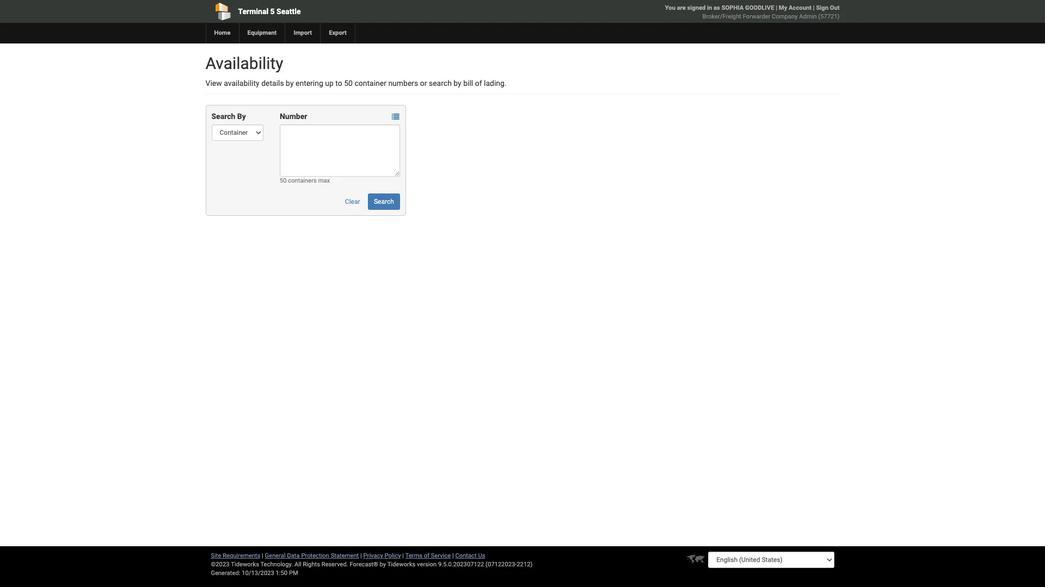 Task type: locate. For each thing, give the bounding box(es) containing it.
as
[[714, 4, 720, 11]]

1 vertical spatial of
[[424, 553, 429, 560]]

| up the 9.5.0.202307122
[[452, 553, 454, 560]]

bill
[[463, 79, 473, 88]]

are
[[677, 4, 686, 11]]

9.5.0.202307122
[[438, 562, 484, 569]]

of right bill at the top left of page
[[475, 79, 482, 88]]

0 vertical spatial 50
[[344, 79, 353, 88]]

tideworks
[[387, 562, 415, 569]]

site requirements | general data protection statement | privacy policy | terms of service | contact us ©2023 tideworks technology. all rights reserved. forecast® by tideworks version 9.5.0.202307122 (07122023-2212) generated: 10/13/2023 1:50 pm
[[211, 553, 533, 577]]

or
[[420, 79, 427, 88]]

0 horizontal spatial by
[[286, 79, 294, 88]]

1 horizontal spatial search
[[374, 198, 394, 206]]

0 horizontal spatial search
[[211, 112, 235, 121]]

by right details
[[286, 79, 294, 88]]

by left bill at the top left of page
[[454, 79, 461, 88]]

search for search by
[[211, 112, 235, 121]]

privacy
[[363, 553, 383, 560]]

statement
[[331, 553, 359, 560]]

in
[[707, 4, 712, 11]]

import link
[[285, 23, 320, 44]]

0 horizontal spatial 50
[[280, 177, 287, 185]]

Number text field
[[280, 125, 400, 177]]

1 horizontal spatial of
[[475, 79, 482, 88]]

2212)
[[517, 562, 533, 569]]

1 horizontal spatial by
[[380, 562, 386, 569]]

| up forecast®
[[360, 553, 362, 560]]

| left my
[[776, 4, 777, 11]]

| up tideworks
[[402, 553, 404, 560]]

search left the by
[[211, 112, 235, 121]]

by inside site requirements | general data protection statement | privacy policy | terms of service | contact us ©2023 tideworks technology. all rights reserved. forecast® by tideworks version 9.5.0.202307122 (07122023-2212) generated: 10/13/2023 1:50 pm
[[380, 562, 386, 569]]

search right "clear"
[[374, 198, 394, 206]]

50 left containers on the left top of the page
[[280, 177, 287, 185]]

(57721)
[[818, 13, 840, 20]]

availability
[[205, 54, 283, 73]]

1 vertical spatial search
[[374, 198, 394, 206]]

broker/freight
[[702, 13, 741, 20]]

account
[[789, 4, 812, 11]]

by down privacy policy link
[[380, 562, 386, 569]]

0 vertical spatial of
[[475, 79, 482, 88]]

pm
[[289, 570, 298, 577]]

search inside "button"
[[374, 198, 394, 206]]

search
[[211, 112, 235, 121], [374, 198, 394, 206]]

availability
[[224, 79, 259, 88]]

| left the sign in the top right of the page
[[813, 4, 815, 11]]

of up version at the left bottom
[[424, 553, 429, 560]]

home
[[214, 29, 231, 36]]

site requirements link
[[211, 553, 260, 560]]

of
[[475, 79, 482, 88], [424, 553, 429, 560]]

by
[[286, 79, 294, 88], [454, 79, 461, 88], [380, 562, 386, 569]]

of inside site requirements | general data protection statement | privacy policy | terms of service | contact us ©2023 tideworks technology. all rights reserved. forecast® by tideworks version 9.5.0.202307122 (07122023-2212) generated: 10/13/2023 1:50 pm
[[424, 553, 429, 560]]

(07122023-
[[486, 562, 517, 569]]

©2023 tideworks
[[211, 562, 259, 569]]

50 right to
[[344, 79, 353, 88]]

0 horizontal spatial of
[[424, 553, 429, 560]]

clear
[[345, 198, 360, 206]]

reserved.
[[322, 562, 348, 569]]

2 horizontal spatial by
[[454, 79, 461, 88]]

general
[[265, 553, 286, 560]]

my account link
[[779, 4, 812, 11]]

us
[[478, 553, 485, 560]]

1 vertical spatial 50
[[280, 177, 287, 185]]

version
[[417, 562, 437, 569]]

1 horizontal spatial 50
[[344, 79, 353, 88]]

sophia
[[722, 4, 744, 11]]

equipment link
[[239, 23, 285, 44]]

|
[[776, 4, 777, 11], [813, 4, 815, 11], [262, 553, 263, 560], [360, 553, 362, 560], [402, 553, 404, 560], [452, 553, 454, 560]]

50 containers max
[[280, 177, 330, 185]]

import
[[294, 29, 312, 36]]

search button
[[368, 194, 400, 210]]

0 vertical spatial search
[[211, 112, 235, 121]]

50
[[344, 79, 353, 88], [280, 177, 287, 185]]

to
[[335, 79, 342, 88]]

show list image
[[392, 113, 399, 121]]

seattle
[[277, 7, 301, 16]]

export link
[[320, 23, 355, 44]]

forecast®
[[350, 562, 378, 569]]

up
[[325, 79, 334, 88]]

view availability details by entering up to 50 container numbers or search by bill of lading.
[[205, 79, 507, 88]]



Task type: describe. For each thing, give the bounding box(es) containing it.
general data protection statement link
[[265, 553, 359, 560]]

container
[[355, 79, 386, 88]]

data
[[287, 553, 300, 560]]

search
[[429, 79, 452, 88]]

goodlive
[[745, 4, 774, 11]]

policy
[[385, 553, 401, 560]]

forwarder
[[743, 13, 770, 20]]

lading.
[[484, 79, 507, 88]]

view
[[205, 79, 222, 88]]

5
[[270, 7, 275, 16]]

signed
[[687, 4, 706, 11]]

number
[[280, 112, 307, 121]]

| left general
[[262, 553, 263, 560]]

entering
[[296, 79, 323, 88]]

contact us link
[[455, 553, 485, 560]]

admin
[[799, 13, 817, 20]]

search for search
[[374, 198, 394, 206]]

equipment
[[247, 29, 277, 36]]

containers
[[288, 177, 317, 185]]

10/13/2023
[[242, 570, 274, 577]]

terms of service link
[[405, 553, 451, 560]]

company
[[772, 13, 798, 20]]

export
[[329, 29, 347, 36]]

numbers
[[388, 79, 418, 88]]

protection
[[301, 553, 329, 560]]

terminal
[[238, 7, 268, 16]]

terms
[[405, 553, 422, 560]]

home link
[[205, 23, 239, 44]]

you are signed in as sophia goodlive | my account | sign out broker/freight forwarder company admin (57721)
[[665, 4, 840, 20]]

max
[[318, 177, 330, 185]]

details
[[261, 79, 284, 88]]

all
[[294, 562, 301, 569]]

generated:
[[211, 570, 240, 577]]

rights
[[303, 562, 320, 569]]

sign
[[816, 4, 828, 11]]

my
[[779, 4, 787, 11]]

search by
[[211, 112, 246, 121]]

1:50
[[276, 570, 287, 577]]

service
[[431, 553, 451, 560]]

contact
[[455, 553, 477, 560]]

clear button
[[339, 194, 366, 210]]

privacy policy link
[[363, 553, 401, 560]]

requirements
[[223, 553, 260, 560]]

out
[[830, 4, 840, 11]]

by
[[237, 112, 246, 121]]

technology.
[[260, 562, 293, 569]]

terminal 5 seattle link
[[205, 0, 460, 23]]

you
[[665, 4, 675, 11]]

site
[[211, 553, 221, 560]]

sign out link
[[816, 4, 840, 11]]

terminal 5 seattle
[[238, 7, 301, 16]]



Task type: vqa. For each thing, say whether or not it's contained in the screenshot.
-
no



